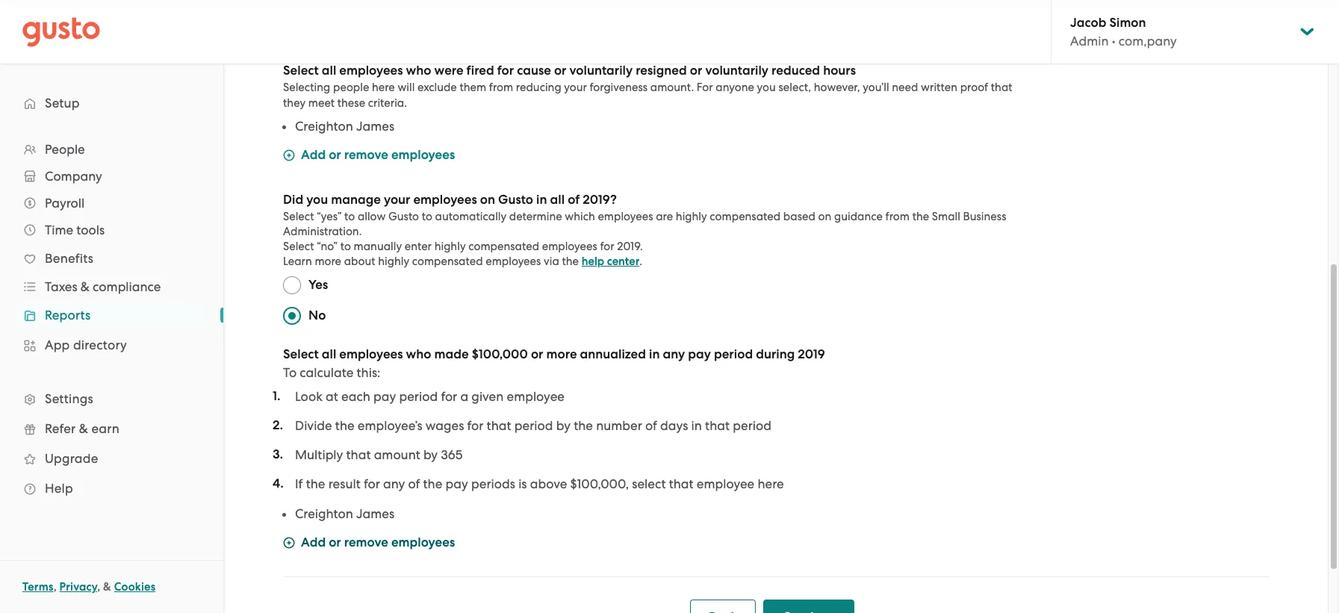 Task type: vqa. For each thing, say whether or not it's contained in the screenshot.
0 selected
no



Task type: describe. For each thing, give the bounding box(es) containing it.
1 vertical spatial in
[[649, 347, 660, 362]]

simon
[[1110, 15, 1147, 31]]

1 vertical spatial by
[[424, 448, 438, 463]]

reduced
[[772, 63, 821, 78]]

directory
[[73, 338, 127, 353]]

people button
[[15, 136, 208, 163]]

calculate
[[300, 365, 354, 380]]

time tools button
[[15, 217, 208, 244]]

administration.
[[283, 225, 362, 238]]

payroll button
[[15, 190, 208, 217]]

•
[[1113, 34, 1116, 49]]

that right days
[[706, 418, 730, 433]]

based
[[784, 210, 816, 223]]

benefits
[[45, 251, 93, 266]]

2019.
[[618, 240, 643, 253]]

any inside list
[[383, 477, 405, 492]]

are
[[656, 210, 673, 223]]

multiply that amount by 365
[[295, 448, 463, 463]]

that up result
[[346, 448, 371, 463]]

criteria.
[[368, 96, 407, 110]]

determine
[[510, 210, 562, 223]]

forgiveness
[[590, 81, 648, 94]]

annualized
[[580, 347, 646, 362]]

taxes
[[45, 279, 77, 294]]

to right "no"
[[341, 240, 351, 253]]

reports link
[[15, 302, 208, 329]]

1 voluntarily from the left
[[570, 63, 633, 78]]

0 vertical spatial by
[[557, 418, 571, 433]]

all for made
[[322, 347, 336, 362]]

of inside did you manage your employees on gusto in all of 2019? select "yes" to allow gusto to automatically determine which employees are highly compensated based on guidance from the small business administration. select "no" to manually enter highly compensated employees for 2019. learn more about highly compensated employees via the help center .
[[568, 192, 580, 208]]

No radio
[[283, 307, 301, 325]]

jacob
[[1071, 15, 1107, 31]]

about
[[344, 255, 376, 268]]

you'll
[[863, 81, 890, 94]]

0 vertical spatial compensated
[[710, 210, 781, 223]]

the right 'if' at the left
[[306, 477, 325, 492]]

from inside did you manage your employees on gusto in all of 2019? select "yes" to allow gusto to automatically determine which employees are highly compensated based on guidance from the small business administration. select "no" to manually enter highly compensated employees for 2019. learn more about highly compensated employees via the help center .
[[886, 210, 910, 223]]

list containing look at each pay period for a given employee
[[283, 388, 1023, 493]]

selecting
[[283, 81, 331, 94]]

upgrade
[[45, 451, 98, 466]]

periods
[[472, 477, 516, 492]]

in inside did you manage your employees on gusto in all of 2019? select "yes" to allow gusto to automatically determine which employees are highly compensated based on guidance from the small business administration. select "no" to manually enter highly compensated employees for 2019. learn more about highly compensated employees via the help center .
[[537, 192, 547, 208]]

2 creighton james from the top
[[295, 507, 395, 522]]

2 select from the top
[[283, 210, 314, 223]]

people
[[45, 142, 85, 157]]

help
[[582, 255, 605, 268]]

Yes radio
[[283, 277, 301, 294]]

or up for
[[690, 63, 703, 78]]

select,
[[779, 81, 812, 94]]

2 , from the left
[[97, 581, 100, 594]]

manage
[[331, 192, 381, 208]]

upgrade link
[[15, 445, 208, 472]]

0 vertical spatial on
[[480, 192, 495, 208]]

time
[[45, 223, 73, 238]]

2 vertical spatial in
[[692, 418, 702, 433]]

1 vertical spatial gusto
[[389, 210, 419, 223]]

multiply
[[295, 448, 343, 463]]

2 remove from the top
[[344, 535, 389, 551]]

3 select from the top
[[283, 240, 314, 253]]

they
[[283, 96, 306, 110]]

made
[[435, 347, 469, 362]]

2 voluntarily from the left
[[706, 63, 769, 78]]

during
[[756, 347, 795, 362]]

the left small
[[913, 210, 930, 223]]

that inside select all employees who were fired for cause or voluntarily resigned or voluntarily reduced hours selecting people here will exclude them from reducing your forgiveness amount. for anyone you select, however, you'll need written proof that they meet these criteria.
[[991, 81, 1013, 94]]

select all employees who were fired for cause or voluntarily resigned or voluntarily reduced hours selecting people here will exclude them from reducing your forgiveness amount. for anyone you select, however, you'll need written proof that they meet these criteria.
[[283, 63, 1013, 110]]

cookies button
[[114, 578, 156, 596]]

0 vertical spatial gusto
[[499, 192, 534, 208]]

settings
[[45, 392, 93, 407]]

you inside did you manage your employees on gusto in all of 2019? select "yes" to allow gusto to automatically determine which employees are highly compensated based on guidance from the small business administration. select "no" to manually enter highly compensated employees for 2019. learn more about highly compensated employees via the help center .
[[307, 192, 328, 208]]

for inside select all employees who were fired for cause or voluntarily resigned or voluntarily reduced hours selecting people here will exclude them from reducing your forgiveness amount. for anyone you select, however, you'll need written proof that they meet these criteria.
[[498, 63, 514, 78]]

manually
[[354, 240, 402, 253]]

is
[[519, 477, 527, 492]]

1 horizontal spatial employee
[[697, 477, 755, 492]]

& for earn
[[79, 421, 88, 436]]

for right result
[[364, 477, 380, 492]]

1 remove from the top
[[344, 147, 389, 163]]

exclude
[[418, 81, 457, 94]]

terms , privacy , & cookies
[[22, 581, 156, 594]]

4 select from the top
[[283, 347, 319, 362]]

or up "manage"
[[329, 147, 341, 163]]

to calculate this:
[[283, 365, 381, 380]]

this:
[[357, 365, 381, 380]]

all for were
[[322, 63, 336, 78]]

0 vertical spatial pay
[[688, 347, 711, 362]]

for right wages
[[467, 418, 484, 433]]

result
[[329, 477, 361, 492]]

fired
[[467, 63, 495, 78]]

who for made
[[406, 347, 432, 362]]

1 vertical spatial highly
[[435, 240, 466, 253]]

2 vertical spatial of
[[408, 477, 420, 492]]

look at each pay period for a given employee
[[295, 389, 565, 404]]

admin
[[1071, 34, 1109, 49]]

no
[[309, 308, 326, 324]]

amount.
[[651, 81, 694, 94]]

did
[[283, 192, 304, 208]]

people
[[333, 81, 369, 94]]

add for second module__icon___go7vc from the bottom of the page
[[301, 147, 326, 163]]

2 horizontal spatial of
[[646, 418, 658, 433]]

1 , from the left
[[54, 581, 57, 594]]

were
[[435, 63, 464, 78]]

them
[[460, 81, 487, 94]]

$100,000,
[[571, 477, 629, 492]]

2 james from the top
[[356, 507, 395, 522]]

via
[[544, 255, 560, 268]]

or right cause
[[554, 63, 567, 78]]

time tools
[[45, 223, 105, 238]]

number
[[596, 418, 643, 433]]

select all employees who made $100,000 or more annualized in any pay period during 2019
[[283, 347, 826, 362]]

amount
[[374, 448, 421, 463]]

2 creighton from the top
[[295, 507, 353, 522]]

at
[[326, 389, 338, 404]]

need
[[892, 81, 919, 94]]



Task type: locate. For each thing, give the bounding box(es) containing it.
your inside select all employees who were fired for cause or voluntarily resigned or voluntarily reduced hours selecting people here will exclude them from reducing your forgiveness amount. for anyone you select, however, you'll need written proof that they meet these criteria.
[[564, 81, 587, 94]]

of up which
[[568, 192, 580, 208]]

or down result
[[329, 535, 341, 551]]

1 horizontal spatial your
[[564, 81, 587, 94]]

0 horizontal spatial on
[[480, 192, 495, 208]]

365
[[441, 448, 463, 463]]

0 horizontal spatial by
[[424, 448, 438, 463]]

2 vertical spatial compensated
[[412, 255, 483, 268]]

add down 'if' at the left
[[301, 535, 326, 551]]

0 vertical spatial more
[[315, 255, 342, 268]]

who inside select all employees who were fired for cause or voluntarily resigned or voluntarily reduced hours selecting people here will exclude them from reducing your forgiveness amount. for anyone you select, however, you'll need written proof that they meet these criteria.
[[406, 63, 432, 78]]

1 horizontal spatial in
[[649, 347, 660, 362]]

in right annualized
[[649, 347, 660, 362]]

proof
[[961, 81, 989, 94]]

to
[[283, 365, 297, 380]]

1 vertical spatial any
[[383, 477, 405, 492]]

for
[[697, 81, 713, 94]]

1 creighton from the top
[[295, 119, 353, 134]]

1 vertical spatial remove
[[344, 535, 389, 551]]

1 horizontal spatial on
[[819, 210, 832, 223]]

for left a
[[441, 389, 458, 404]]

refer
[[45, 421, 76, 436]]

learn
[[283, 255, 312, 268]]

divide
[[295, 418, 332, 433]]

0 vertical spatial &
[[81, 279, 90, 294]]

to down "manage"
[[345, 210, 355, 223]]

earn
[[91, 421, 120, 436]]

privacy link
[[59, 581, 97, 594]]

written
[[922, 81, 958, 94]]

for
[[498, 63, 514, 78], [600, 240, 615, 253], [441, 389, 458, 404], [467, 418, 484, 433], [364, 477, 380, 492]]

remove down result
[[344, 535, 389, 551]]

yes
[[309, 277, 328, 293]]

any down amount
[[383, 477, 405, 492]]

more left annualized
[[547, 347, 577, 362]]

who up "will"
[[406, 63, 432, 78]]

1 horizontal spatial any
[[663, 347, 685, 362]]

james down criteria.
[[356, 119, 395, 134]]

on right based
[[819, 210, 832, 223]]

more inside did you manage your employees on gusto in all of 2019? select "yes" to allow gusto to automatically determine which employees are highly compensated based on guidance from the small business administration. select "no" to manually enter highly compensated employees for 2019. learn more about highly compensated employees via the help center .
[[315, 255, 342, 268]]

add for 1st module__icon___go7vc from the bottom of the page
[[301, 535, 326, 551]]

0 horizontal spatial employee
[[507, 389, 565, 404]]

list containing people
[[0, 136, 223, 504]]

all up people
[[322, 63, 336, 78]]

select inside select all employees who were fired for cause or voluntarily resigned or voluntarily reduced hours selecting people here will exclude them from reducing your forgiveness amount. for anyone you select, however, you'll need written proof that they meet these criteria.
[[283, 63, 319, 78]]

select up to
[[283, 347, 319, 362]]

0 vertical spatial highly
[[676, 210, 707, 223]]

reducing
[[516, 81, 562, 94]]

0 vertical spatial add
[[301, 147, 326, 163]]

1 horizontal spatial more
[[547, 347, 577, 362]]

add or remove employees up "manage"
[[301, 147, 455, 163]]

1 vertical spatial who
[[406, 347, 432, 362]]

that down given
[[487, 418, 512, 433]]

these
[[338, 96, 366, 110]]

0 vertical spatial add or remove employees
[[301, 147, 455, 163]]

creighton down meet
[[295, 119, 353, 134]]

from inside select all employees who were fired for cause or voluntarily resigned or voluntarily reduced hours selecting people here will exclude them from reducing your forgiveness amount. for anyone you select, however, you'll need written proof that they meet these criteria.
[[489, 81, 514, 94]]

on up automatically
[[480, 192, 495, 208]]

creighton
[[295, 119, 353, 134], [295, 507, 353, 522]]

1 horizontal spatial voluntarily
[[706, 63, 769, 78]]

1 add from the top
[[301, 147, 326, 163]]

for inside did you manage your employees on gusto in all of 2019? select "yes" to allow gusto to automatically determine which employees are highly compensated based on guidance from the small business administration. select "no" to manually enter highly compensated employees for 2019. learn more about highly compensated employees via the help center .
[[600, 240, 615, 253]]

1 vertical spatial james
[[356, 507, 395, 522]]

&
[[81, 279, 90, 294], [79, 421, 88, 436], [103, 581, 111, 594]]

0 horizontal spatial in
[[537, 192, 547, 208]]

compliance
[[93, 279, 161, 294]]

0 vertical spatial employee
[[507, 389, 565, 404]]

settings link
[[15, 386, 208, 413]]

in right days
[[692, 418, 702, 433]]

all up determine
[[550, 192, 565, 208]]

1 vertical spatial creighton james
[[295, 507, 395, 522]]

gusto up determine
[[499, 192, 534, 208]]

the down 365
[[423, 477, 443, 492]]

0 horizontal spatial you
[[307, 192, 328, 208]]

1 james from the top
[[356, 119, 395, 134]]

cause
[[517, 63, 551, 78]]

the down the each
[[335, 418, 355, 433]]

allow
[[358, 210, 386, 223]]

that right the proof
[[991, 81, 1013, 94]]

the left number
[[574, 418, 593, 433]]

highly right the enter
[[435, 240, 466, 253]]

which
[[565, 210, 595, 223]]

add or remove employees down result
[[301, 535, 455, 551]]

help
[[45, 481, 73, 496]]

help center link
[[582, 255, 640, 268]]

2 vertical spatial all
[[322, 347, 336, 362]]

1 horizontal spatial of
[[568, 192, 580, 208]]

you inside select all employees who were fired for cause or voluntarily resigned or voluntarily reduced hours selecting people here will exclude them from reducing your forgiveness amount. for anyone you select, however, you'll need written proof that they meet these criteria.
[[757, 81, 776, 94]]

& inside dropdown button
[[81, 279, 90, 294]]

james down result
[[356, 507, 395, 522]]

refer & earn
[[45, 421, 120, 436]]

app
[[45, 338, 70, 353]]

remove up "manage"
[[344, 147, 389, 163]]

gusto right allow
[[389, 210, 419, 223]]

you up "yes"
[[307, 192, 328, 208]]

module__icon___go7vc image
[[283, 149, 295, 161], [283, 537, 295, 549]]

1 vertical spatial creighton
[[295, 507, 353, 522]]

who
[[406, 63, 432, 78], [406, 347, 432, 362]]

0 vertical spatial james
[[356, 119, 395, 134]]

however,
[[814, 81, 861, 94]]

who left the made
[[406, 347, 432, 362]]

0 vertical spatial of
[[568, 192, 580, 208]]

from down fired
[[489, 81, 514, 94]]

highly right are
[[676, 210, 707, 223]]

home image
[[22, 17, 100, 47]]

who for were
[[406, 63, 432, 78]]

help link
[[15, 475, 208, 502]]

highly down the manually
[[378, 255, 410, 268]]

1 vertical spatial pay
[[374, 389, 396, 404]]

employees inside select all employees who were fired for cause or voluntarily resigned or voluntarily reduced hours selecting people here will exclude them from reducing your forgiveness amount. for anyone you select, however, you'll need written proof that they meet these criteria.
[[340, 63, 403, 78]]

0 vertical spatial who
[[406, 63, 432, 78]]

, left privacy
[[54, 581, 57, 594]]

1 horizontal spatial ,
[[97, 581, 100, 594]]

compensated left based
[[710, 210, 781, 223]]

for right fired
[[498, 63, 514, 78]]

your up allow
[[384, 192, 411, 208]]

2 who from the top
[[406, 347, 432, 362]]

add up did
[[301, 147, 326, 163]]

all inside did you manage your employees on gusto in all of 2019? select "yes" to allow gusto to automatically determine which employees are highly compensated based on guidance from the small business administration. select "no" to manually enter highly compensated employees for 2019. learn more about highly compensated employees via the help center .
[[550, 192, 565, 208]]

2 vertical spatial highly
[[378, 255, 410, 268]]

1 horizontal spatial gusto
[[499, 192, 534, 208]]

all
[[322, 63, 336, 78], [550, 192, 565, 208], [322, 347, 336, 362]]

& right taxes
[[81, 279, 90, 294]]

business
[[964, 210, 1007, 223]]

taxes & compliance
[[45, 279, 161, 294]]

payroll
[[45, 196, 85, 211]]

app directory
[[45, 338, 127, 353]]

1 vertical spatial on
[[819, 210, 832, 223]]

list
[[0, 136, 223, 504], [283, 388, 1023, 493]]

2 module__icon___go7vc image from the top
[[283, 537, 295, 549]]

0 vertical spatial from
[[489, 81, 514, 94]]

1 who from the top
[[406, 63, 432, 78]]

, left the cookies button
[[97, 581, 100, 594]]

com,pany
[[1119, 34, 1178, 49]]

terms link
[[22, 581, 54, 594]]

of left days
[[646, 418, 658, 433]]

0 vertical spatial all
[[322, 63, 336, 78]]

0 vertical spatial any
[[663, 347, 685, 362]]

1 select from the top
[[283, 63, 319, 78]]

hours
[[824, 63, 856, 78]]

1 add or remove employees from the top
[[301, 147, 455, 163]]

your right reducing
[[564, 81, 587, 94]]

or right $100,000
[[531, 347, 544, 362]]

2 horizontal spatial highly
[[676, 210, 707, 223]]

1 vertical spatial module__icon___go7vc image
[[283, 537, 295, 549]]

& left earn
[[79, 421, 88, 436]]

jacob simon admin • com,pany
[[1071, 15, 1178, 49]]

1 horizontal spatial you
[[757, 81, 776, 94]]

0 horizontal spatial more
[[315, 255, 342, 268]]

0 vertical spatial in
[[537, 192, 547, 208]]

if
[[295, 477, 303, 492]]

cookies
[[114, 581, 156, 594]]

0 horizontal spatial here
[[372, 81, 395, 94]]

0 vertical spatial you
[[757, 81, 776, 94]]

compensated down the enter
[[412, 255, 483, 268]]

0 vertical spatial creighton james
[[295, 119, 395, 134]]

1 vertical spatial compensated
[[469, 240, 540, 253]]

0 horizontal spatial ,
[[54, 581, 57, 594]]

0 horizontal spatial gusto
[[389, 210, 419, 223]]

0 vertical spatial module__icon___go7vc image
[[283, 149, 295, 161]]

creighton james down result
[[295, 507, 395, 522]]

1 vertical spatial from
[[886, 210, 910, 223]]

voluntarily up forgiveness
[[570, 63, 633, 78]]

0 vertical spatial remove
[[344, 147, 389, 163]]

1 horizontal spatial from
[[886, 210, 910, 223]]

the
[[913, 210, 930, 223], [562, 255, 579, 268], [335, 418, 355, 433], [574, 418, 593, 433], [306, 477, 325, 492], [423, 477, 443, 492]]

0 horizontal spatial your
[[384, 192, 411, 208]]

1 vertical spatial you
[[307, 192, 328, 208]]

each
[[341, 389, 370, 404]]

1 vertical spatial add
[[301, 535, 326, 551]]

all up calculate
[[322, 347, 336, 362]]

2 horizontal spatial in
[[692, 418, 702, 433]]

company
[[45, 169, 102, 184]]

by left number
[[557, 418, 571, 433]]

benefits link
[[15, 245, 208, 272]]

any right annualized
[[663, 347, 685, 362]]

select
[[632, 477, 666, 492]]

1 vertical spatial employee
[[697, 477, 755, 492]]

select down did
[[283, 210, 314, 223]]

for up help center link
[[600, 240, 615, 253]]

a
[[461, 389, 469, 404]]

0 vertical spatial creighton
[[295, 119, 353, 134]]

by left 365
[[424, 448, 438, 463]]

2 vertical spatial &
[[103, 581, 111, 594]]

1 vertical spatial all
[[550, 192, 565, 208]]

from right guidance
[[886, 210, 910, 223]]

2 horizontal spatial pay
[[688, 347, 711, 362]]

module__icon___go7vc image down 'if' at the left
[[283, 537, 295, 549]]

gusto
[[499, 192, 534, 208], [389, 210, 419, 223]]

0 horizontal spatial list
[[0, 136, 223, 504]]

.
[[640, 255, 643, 268]]

2 vertical spatial pay
[[446, 477, 468, 492]]

"no"
[[317, 240, 338, 253]]

setup link
[[15, 90, 208, 117]]

1 horizontal spatial pay
[[446, 477, 468, 492]]

more down "no"
[[315, 255, 342, 268]]

1 module__icon___go7vc image from the top
[[283, 149, 295, 161]]

of down amount
[[408, 477, 420, 492]]

automatically
[[435, 210, 507, 223]]

,
[[54, 581, 57, 594], [97, 581, 100, 594]]

& for compliance
[[81, 279, 90, 294]]

0 horizontal spatial from
[[489, 81, 514, 94]]

in up determine
[[537, 192, 547, 208]]

employee
[[507, 389, 565, 404], [697, 477, 755, 492]]

module__icon___go7vc image up did
[[283, 149, 295, 161]]

1 horizontal spatial highly
[[435, 240, 466, 253]]

0 horizontal spatial voluntarily
[[570, 63, 633, 78]]

terms
[[22, 581, 54, 594]]

the right via
[[562, 255, 579, 268]]

wages
[[426, 418, 464, 433]]

james
[[356, 119, 395, 134], [356, 507, 395, 522]]

here inside select all employees who were fired for cause or voluntarily resigned or voluntarily reduced hours selecting people here will exclude them from reducing your forgiveness amount. for anyone you select, however, you'll need written proof that they meet these criteria.
[[372, 81, 395, 94]]

1 creighton james from the top
[[295, 119, 395, 134]]

1 vertical spatial your
[[384, 192, 411, 208]]

tools
[[76, 223, 105, 238]]

you left select,
[[757, 81, 776, 94]]

company button
[[15, 163, 208, 190]]

1 horizontal spatial list
[[283, 388, 1023, 493]]

0 vertical spatial here
[[372, 81, 395, 94]]

on
[[480, 192, 495, 208], [819, 210, 832, 223]]

0 vertical spatial your
[[564, 81, 587, 94]]

meet
[[308, 96, 335, 110]]

enter
[[405, 240, 432, 253]]

select up learn
[[283, 240, 314, 253]]

2 add or remove employees from the top
[[301, 535, 455, 551]]

creighton down result
[[295, 507, 353, 522]]

0 horizontal spatial highly
[[378, 255, 410, 268]]

2019
[[798, 347, 826, 362]]

select
[[283, 63, 319, 78], [283, 210, 314, 223], [283, 240, 314, 253], [283, 347, 319, 362]]

0 horizontal spatial of
[[408, 477, 420, 492]]

1 horizontal spatial here
[[758, 477, 784, 492]]

1 vertical spatial add or remove employees
[[301, 535, 455, 551]]

will
[[398, 81, 415, 94]]

1 vertical spatial &
[[79, 421, 88, 436]]

above
[[530, 477, 567, 492]]

creighton james down 'these'
[[295, 119, 395, 134]]

to up the enter
[[422, 210, 433, 223]]

divide the employee's wages for that period by the number of days in that period
[[295, 418, 772, 433]]

1 horizontal spatial by
[[557, 418, 571, 433]]

gusto navigation element
[[0, 64, 223, 528]]

0 horizontal spatial pay
[[374, 389, 396, 404]]

all inside select all employees who were fired for cause or voluntarily resigned or voluntarily reduced hours selecting people here will exclude them from reducing your forgiveness amount. for anyone you select, however, you'll need written proof that they meet these criteria.
[[322, 63, 336, 78]]

1 vertical spatial more
[[547, 347, 577, 362]]

that right select at the left bottom of the page
[[669, 477, 694, 492]]

0 horizontal spatial any
[[383, 477, 405, 492]]

1 vertical spatial here
[[758, 477, 784, 492]]

resigned
[[636, 63, 687, 78]]

2 add from the top
[[301, 535, 326, 551]]

center
[[607, 255, 640, 268]]

compensated down determine
[[469, 240, 540, 253]]

anyone
[[716, 81, 755, 94]]

& left cookies
[[103, 581, 111, 594]]

select up 'selecting'
[[283, 63, 319, 78]]

your inside did you manage your employees on gusto in all of 2019? select "yes" to allow gusto to automatically determine which employees are highly compensated based on guidance from the small business administration. select "no" to manually enter highly compensated employees for 2019. learn more about highly compensated employees via the help center .
[[384, 192, 411, 208]]

1 vertical spatial of
[[646, 418, 658, 433]]

days
[[661, 418, 689, 433]]

refer & earn link
[[15, 416, 208, 442]]

pay
[[688, 347, 711, 362], [374, 389, 396, 404], [446, 477, 468, 492]]

voluntarily up anyone
[[706, 63, 769, 78]]

reports
[[45, 308, 91, 323]]

in
[[537, 192, 547, 208], [649, 347, 660, 362], [692, 418, 702, 433]]

did you manage your employees on gusto in all of 2019? select "yes" to allow gusto to automatically determine which employees are highly compensated based on guidance from the small business administration. select "no" to manually enter highly compensated employees for 2019. learn more about highly compensated employees via the help center .
[[283, 192, 1007, 268]]



